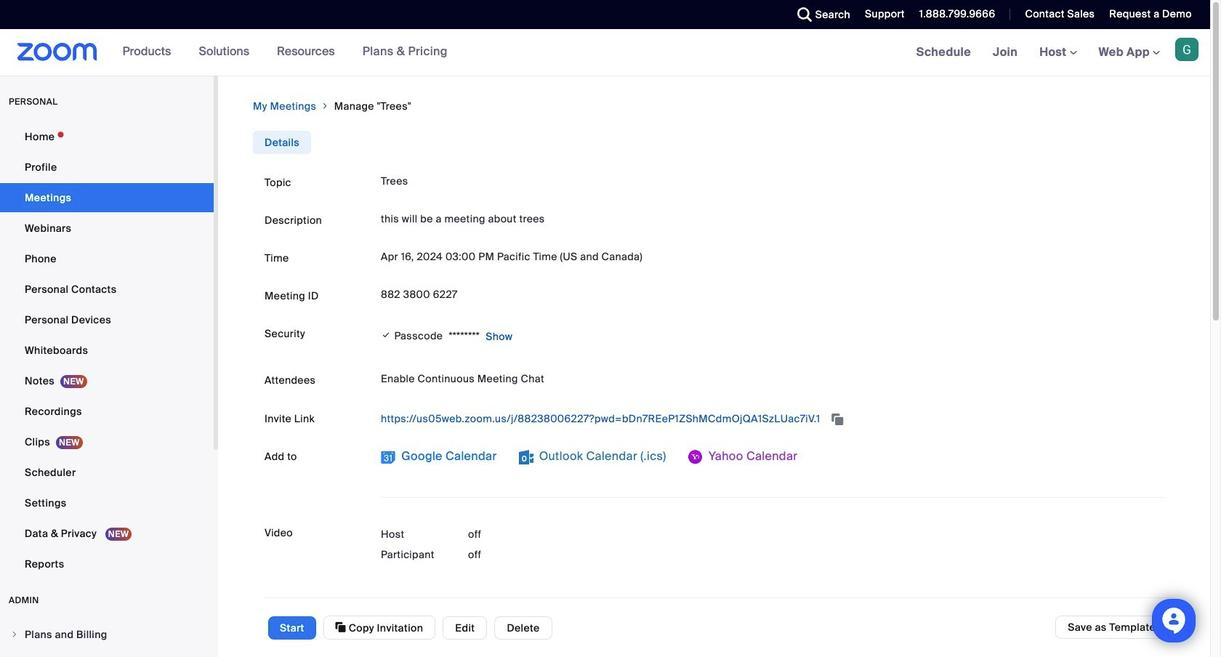 Task type: describe. For each thing, give the bounding box(es) containing it.
manage trees navigation
[[253, 99, 1176, 113]]

add to outlook calendar (.ics) image
[[519, 450, 533, 465]]

checked image
[[381, 328, 391, 342]]

profile picture image
[[1176, 38, 1199, 61]]

0 vertical spatial right image
[[321, 99, 330, 113]]

1 vertical spatial right image
[[10, 630, 19, 639]]



Task type: locate. For each thing, give the bounding box(es) containing it.
manage my meeting tab control tab list
[[253, 131, 311, 154]]

copy image
[[336, 621, 346, 634]]

copy url image
[[831, 415, 845, 425]]

right image
[[321, 99, 330, 113], [10, 630, 19, 639]]

add to yahoo calendar image
[[688, 450, 703, 465]]

zoom logo image
[[17, 43, 97, 61]]

1 horizontal spatial right image
[[321, 99, 330, 113]]

product information navigation
[[97, 29, 459, 76]]

meetings navigation
[[906, 29, 1211, 76]]

personal menu menu
[[0, 122, 214, 580]]

menu item
[[0, 621, 214, 649]]

banner
[[0, 29, 1211, 76]]

0 horizontal spatial right image
[[10, 630, 19, 639]]

add to google calendar image
[[381, 450, 396, 465]]

tab
[[253, 131, 311, 154]]



Task type: vqa. For each thing, say whether or not it's contained in the screenshot.
date icon
no



